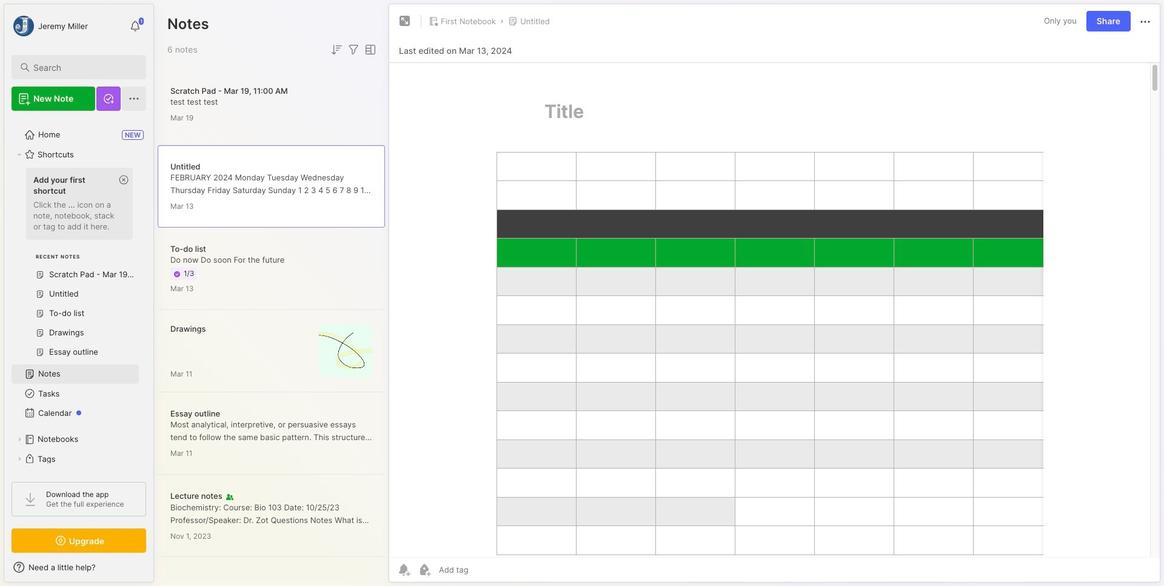 Task type: vqa. For each thing, say whether or not it's contained in the screenshot.
add filters field
yes



Task type: describe. For each thing, give the bounding box(es) containing it.
more actions image
[[1138, 14, 1153, 29]]

add filters image
[[346, 42, 361, 57]]

click to collapse image
[[153, 565, 162, 579]]

WHAT'S NEW field
[[4, 558, 153, 578]]

More actions field
[[1138, 13, 1153, 29]]

expand notebooks image
[[16, 437, 23, 444]]

none search field inside main element
[[33, 60, 135, 75]]

group inside 'tree'
[[12, 164, 139, 370]]

View options field
[[361, 42, 378, 57]]

Add tag field
[[438, 565, 529, 576]]

Account field
[[12, 14, 88, 38]]

Note Editor text field
[[389, 62, 1160, 558]]

Sort options field
[[329, 42, 344, 57]]



Task type: locate. For each thing, give the bounding box(es) containing it.
None search field
[[33, 60, 135, 75]]

expand tags image
[[16, 456, 23, 463]]

note window element
[[389, 4, 1161, 586]]

add tag image
[[417, 563, 432, 578]]

Add filters field
[[346, 42, 361, 57]]

group
[[12, 164, 139, 370]]

main element
[[0, 0, 158, 587]]

tree inside main element
[[4, 118, 153, 515]]

expand note image
[[398, 14, 412, 28]]

add a reminder image
[[397, 563, 411, 578]]

Search text field
[[33, 62, 135, 73]]

tree
[[4, 118, 153, 515]]

thumbnail image
[[319, 324, 372, 377]]



